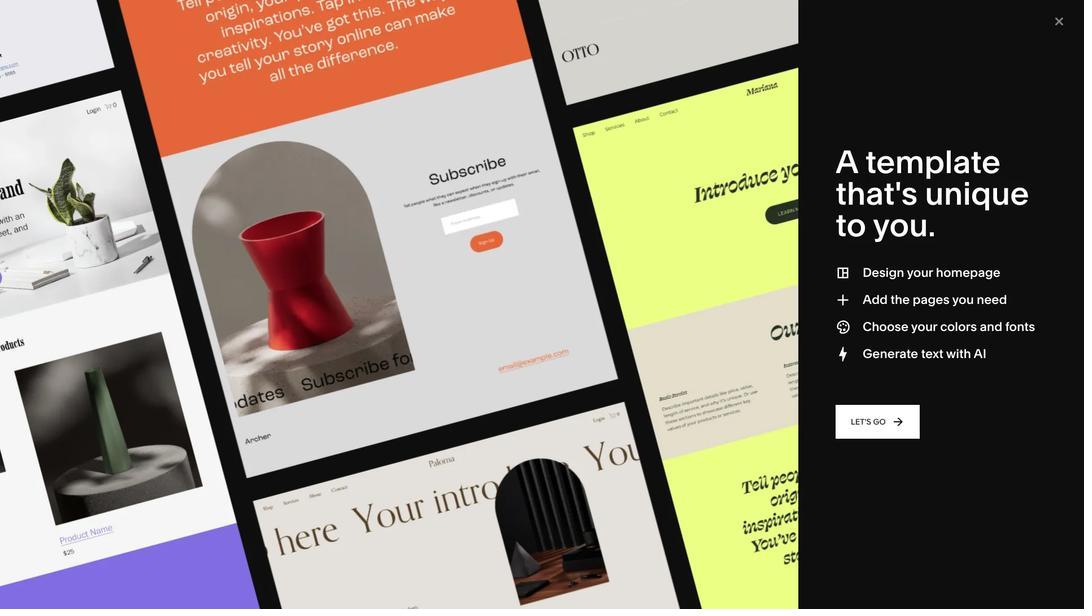 Task type: describe. For each thing, give the bounding box(es) containing it.
a template that's unique to you.
[[836, 143, 1029, 244]]

decor
[[560, 81, 583, 91]]

1 vertical spatial portfolio
[[201, 246, 234, 256]]

beauty
[[204, 149, 229, 159]]

blog (50) link
[[326, 246, 362, 256]]

add
[[863, 292, 888, 308]]

choose
[[863, 319, 909, 335]]

matches
[[92, 246, 125, 256]]

aue sobol element
[[44, 311, 348, 610]]

local business
[[290, 115, 345, 125]]

photography
[[170, 132, 218, 142]]

(6)
[[312, 246, 322, 256]]

health & beauty link
[[170, 149, 241, 159]]

responsive
[[752, 13, 800, 24]]

popular designs (28) link
[[594, 246, 676, 256]]

animals
[[562, 98, 592, 108]]

personal & cv link
[[170, 166, 234, 176]]

3 , from the left
[[322, 246, 324, 256]]

website,
[[879, 0, 915, 2]]

food
[[290, 149, 309, 159]]

1 horizontal spatial courses
[[491, 246, 524, 256]]

website
[[802, 13, 835, 24]]

community & non-profits
[[290, 132, 384, 142]]

real estate & properties
[[409, 166, 497, 176]]

go
[[873, 417, 886, 427]]

personal
[[170, 166, 203, 176]]

online store
[[60, 81, 107, 91]]

1 horizontal spatial you
[[816, 2, 832, 13]]

community
[[290, 132, 333, 142]]

profits
[[361, 132, 384, 142]]

online for online store (40) , portfolio (35) , memberships (6) , blog (50) , scheduling (18) one page (23) , courses (7) services (36) popular designs (28)
[[131, 246, 157, 256]]

courses (7) link
[[491, 246, 535, 256]]

one page (23) link
[[430, 246, 486, 256]]

store for online store
[[87, 81, 107, 91]]

1 horizontal spatial designs
[[626, 246, 659, 256]]

one page
[[60, 165, 97, 176]]

and inside 'whether you need a portfolio website, an online store, or a personal blog, you can use squarespace's customizable and responsive website templates to get started.'
[[994, 2, 1010, 13]]

online for online store
[[60, 81, 85, 91]]

zaatar image
[[728, 311, 1032, 610]]

(7)
[[526, 246, 535, 256]]

get
[[894, 13, 908, 24]]

1 horizontal spatial with
[[946, 347, 971, 362]]

started.
[[910, 13, 943, 24]]

non-
[[342, 132, 361, 142]]

professional
[[290, 98, 335, 108]]

1 horizontal spatial need
[[977, 292, 1007, 308]]

pages
[[913, 292, 950, 308]]

professional services link
[[290, 98, 380, 108]]

(50)
[[347, 246, 362, 256]]

2 , from the left
[[251, 246, 253, 256]]

store,
[[958, 0, 983, 2]]

aue sobol image
[[44, 311, 348, 610]]

template
[[56, 246, 91, 256]]

0 vertical spatial services
[[337, 98, 369, 108]]

let's go
[[851, 417, 886, 427]]

1 horizontal spatial scheduling
[[366, 246, 411, 256]]

(18)
[[413, 246, 426, 256]]

5 , from the left
[[486, 246, 489, 256]]

(23)
[[472, 246, 486, 256]]

entertainment
[[290, 166, 342, 176]]

rotate image
[[386, 311, 690, 610]]

to inside a template that's unique to you.
[[836, 206, 866, 244]]

cv
[[212, 166, 223, 176]]

(28)
[[661, 246, 676, 256]]

scheduling (18) link
[[366, 246, 426, 256]]

store for online store templates
[[85, 283, 117, 299]]

store for online store (40) , portfolio (35) , memberships (6) , blog (50) , scheduling (18) one page (23) , courses (7) services (36) popular designs (28)
[[160, 246, 181, 256]]

you.
[[873, 206, 936, 244]]

a
[[836, 143, 858, 181]]

online store (40) link
[[131, 246, 197, 256]]

photography link
[[170, 132, 230, 142]]

home
[[528, 81, 551, 91]]

1 vertical spatial services
[[60, 199, 93, 209]]

templates
[[838, 13, 881, 24]]

choose your colors and fonts
[[863, 319, 1035, 335]]

popular designs
[[182, 81, 243, 91]]

whether
[[752, 0, 789, 2]]

& for decor
[[553, 81, 558, 91]]

homepage
[[936, 265, 1001, 280]]

0 vertical spatial scheduling
[[60, 148, 103, 159]]

design
[[863, 265, 905, 280]]

community & non-profits link
[[290, 132, 395, 142]]

(40)
[[183, 246, 197, 256]]

2 vertical spatial services
[[539, 246, 573, 256]]

portfolio
[[840, 0, 877, 2]]

travel link
[[409, 81, 442, 91]]

fashion link
[[290, 81, 330, 91]]

template inside a template that's unique to you.
[[866, 143, 1001, 181]]

memberships (6) link
[[255, 246, 322, 256]]

with inside "make any template yours with ease."
[[125, 14, 182, 49]]

design your homepage
[[863, 265, 1001, 280]]

& for cv
[[205, 166, 210, 176]]

rotate element
[[386, 311, 690, 610]]

0 horizontal spatial designs
[[213, 81, 243, 91]]

141
[[43, 246, 54, 256]]

(35)
[[236, 246, 251, 256]]

make any template yours with ease.
[[43, 0, 307, 49]]

0 vertical spatial portfolio
[[60, 98, 92, 108]]

whether you need a portfolio website, an online store, or a personal blog, you can use squarespace's customizable and responsive website templates to get started.
[[752, 0, 1010, 24]]

food link
[[290, 149, 320, 159]]



Task type: locate. For each thing, give the bounding box(es) containing it.
let's go button
[[836, 405, 920, 439]]

2 horizontal spatial services
[[539, 246, 573, 256]]

fitness
[[528, 115, 554, 125]]

0 horizontal spatial courses
[[60, 182, 92, 192]]

nature & animals link
[[528, 98, 603, 108]]

1 vertical spatial and
[[980, 319, 1003, 335]]

customizable
[[934, 2, 992, 13]]

&
[[553, 81, 558, 91], [555, 98, 560, 108], [335, 132, 340, 142], [197, 149, 202, 159], [205, 166, 210, 176], [452, 166, 457, 176]]

your for choose
[[911, 319, 938, 335]]

0 horizontal spatial to
[[836, 206, 866, 244]]

1 vertical spatial need
[[977, 292, 1007, 308]]

properties
[[459, 166, 497, 176]]

fashion
[[290, 81, 319, 91]]

services up "business"
[[337, 98, 369, 108]]

online store templates
[[43, 283, 181, 299]]

template inside "make any template yours with ease."
[[179, 0, 301, 20]]

2 horizontal spatial you
[[953, 292, 974, 308]]

any
[[124, 0, 172, 20]]

need up website
[[809, 0, 831, 2]]

generate
[[863, 347, 919, 362]]

0 vertical spatial one
[[60, 165, 76, 176]]

40 )
[[187, 283, 206, 299]]

your up pages
[[907, 265, 933, 280]]

scheduling left (18)
[[366, 246, 411, 256]]

ai
[[974, 347, 987, 362]]

the
[[891, 292, 910, 308]]

memberships down online store
[[60, 115, 113, 125]]

1 vertical spatial popular
[[594, 246, 624, 256]]

1 horizontal spatial page
[[450, 246, 470, 256]]

popular right (36)
[[594, 246, 624, 256]]

0 vertical spatial and
[[994, 2, 1010, 13]]

, left memberships (6) link
[[251, 246, 253, 256]]

0 vertical spatial your
[[907, 265, 933, 280]]

and right or
[[994, 2, 1010, 13]]

yours
[[43, 14, 119, 49]]

courses
[[60, 182, 92, 192], [491, 246, 524, 256]]

blog right the (6)
[[326, 246, 345, 256]]

popular
[[182, 81, 211, 91], [594, 246, 624, 256]]

0 vertical spatial template
[[179, 0, 301, 20]]

need
[[809, 0, 831, 2], [977, 292, 1007, 308]]

2 vertical spatial online
[[43, 283, 82, 299]]

portfolio down online store
[[60, 98, 92, 108]]

services
[[337, 98, 369, 108], [60, 199, 93, 209], [539, 246, 573, 256]]

1 vertical spatial memberships
[[255, 246, 310, 256]]

0 vertical spatial designs
[[213, 81, 243, 91]]

1 vertical spatial online
[[131, 246, 157, 256]]

blog up one page
[[60, 131, 78, 142]]

2 vertical spatial store
[[85, 283, 117, 299]]

scheduling
[[60, 148, 103, 159], [366, 246, 411, 256]]

online down 'yours'
[[60, 81, 85, 91]]

colors
[[940, 319, 977, 335]]

templates
[[119, 283, 181, 299]]

1 vertical spatial courses
[[491, 246, 524, 256]]

an
[[917, 0, 928, 2]]

memberships
[[60, 115, 113, 125], [255, 246, 310, 256]]

1 vertical spatial store
[[160, 246, 181, 256]]

2 a from the left
[[996, 0, 1001, 2]]

,
[[197, 246, 199, 256], [251, 246, 253, 256], [322, 246, 324, 256], [362, 246, 364, 256], [486, 246, 489, 256]]

store
[[87, 81, 107, 91], [160, 246, 181, 256], [85, 283, 117, 299]]

online
[[60, 81, 85, 91], [131, 246, 157, 256], [43, 283, 82, 299]]

blog,
[[792, 2, 814, 13]]

)
[[202, 283, 206, 299]]

use
[[851, 2, 867, 13]]

real estate & properties link
[[409, 166, 508, 176]]

a right or
[[996, 0, 1001, 2]]

0 vertical spatial popular
[[182, 81, 211, 91]]

& right nature
[[555, 98, 560, 108]]

1 vertical spatial blog
[[326, 246, 345, 256]]

0 horizontal spatial services
[[60, 199, 93, 209]]

0 vertical spatial need
[[809, 0, 831, 2]]

, left scheduling (18) link
[[362, 246, 364, 256]]

4 , from the left
[[362, 246, 364, 256]]

local
[[290, 115, 310, 125]]

blog
[[60, 131, 78, 142], [326, 246, 345, 256]]

& left 'non-'
[[335, 132, 340, 142]]

personal
[[752, 2, 790, 13]]

& right health
[[197, 149, 202, 159]]

0 horizontal spatial blog
[[60, 131, 78, 142]]

1 vertical spatial template
[[866, 143, 1001, 181]]

0 horizontal spatial memberships
[[60, 115, 113, 125]]

1 vertical spatial designs
[[626, 246, 659, 256]]

, left "courses (7)" link
[[486, 246, 489, 256]]

need down homepage
[[977, 292, 1007, 308]]

& right home
[[553, 81, 558, 91]]

0 horizontal spatial with
[[125, 14, 182, 49]]

1 , from the left
[[197, 246, 199, 256]]

nature
[[528, 98, 553, 108]]

1 vertical spatial scheduling
[[366, 246, 411, 256]]

you up colors
[[953, 292, 974, 308]]

business
[[312, 115, 345, 125]]

make
[[43, 0, 118, 20]]

1 horizontal spatial popular
[[594, 246, 624, 256]]

0 horizontal spatial scheduling
[[60, 148, 103, 159]]

a left portfolio
[[833, 0, 838, 2]]

to left get
[[883, 13, 892, 24]]

courses left (7)
[[491, 246, 524, 256]]

nature & animals
[[528, 98, 592, 108]]

popular up photography
[[182, 81, 211, 91]]

services down one page
[[60, 199, 93, 209]]

1 horizontal spatial memberships
[[255, 246, 310, 256]]

0 horizontal spatial one
[[60, 165, 76, 176]]

services right (7)
[[539, 246, 573, 256]]

real
[[409, 166, 425, 176]]

& left cv
[[205, 166, 210, 176]]

portfolio (35) link
[[201, 246, 251, 256]]

1 vertical spatial with
[[946, 347, 971, 362]]

fonts
[[1006, 319, 1035, 335]]

0 horizontal spatial page
[[78, 165, 97, 176]]

designs left (28)
[[626, 246, 659, 256]]

1 horizontal spatial portfolio
[[201, 246, 234, 256]]

page
[[78, 165, 97, 176], [450, 246, 470, 256]]

online right matches
[[131, 246, 157, 256]]

(36)
[[575, 246, 590, 256]]

and left fonts
[[980, 319, 1003, 335]]

and
[[994, 2, 1010, 13], [980, 319, 1003, 335]]

online down template
[[43, 283, 82, 299]]

designs
[[213, 81, 243, 91], [626, 246, 659, 256]]

1 horizontal spatial one
[[430, 246, 447, 256]]

home & decor link
[[528, 81, 594, 91]]

to inside 'whether you need a portfolio website, an online store, or a personal blog, you can use squarespace's customizable and responsive website templates to get started.'
[[883, 13, 892, 24]]

1 horizontal spatial services
[[337, 98, 369, 108]]

0 horizontal spatial portfolio
[[60, 98, 92, 108]]

0 vertical spatial memberships
[[60, 115, 113, 125]]

online for online store templates
[[43, 283, 82, 299]]

0 horizontal spatial a
[[833, 0, 838, 2]]

& for non-
[[335, 132, 340, 142]]

services (36) link
[[539, 246, 590, 256]]

you
[[791, 0, 807, 2], [816, 2, 832, 13], [953, 292, 974, 308]]

or
[[985, 0, 994, 2]]

scheduling up one page
[[60, 148, 103, 159]]

fitness link
[[528, 115, 566, 125]]

, left "blog (50)" link
[[322, 246, 324, 256]]

& for beauty
[[197, 149, 202, 159]]

to left you.
[[836, 206, 866, 244]]

141 template matches
[[43, 246, 125, 256]]

personal & cv
[[170, 166, 223, 176]]

1 vertical spatial one
[[430, 246, 447, 256]]

, left portfolio (35) link
[[197, 246, 199, 256]]

courses down one page
[[60, 182, 92, 192]]

generate text with ai
[[863, 347, 987, 362]]

0 horizontal spatial need
[[809, 0, 831, 2]]

1 horizontal spatial to
[[883, 13, 892, 24]]

you left can
[[816, 2, 832, 13]]

0 vertical spatial to
[[883, 13, 892, 24]]

0 horizontal spatial popular
[[182, 81, 211, 91]]

home & decor
[[528, 81, 583, 91]]

that's
[[836, 174, 918, 213]]

ease.
[[189, 14, 260, 49]]

1 a from the left
[[833, 0, 838, 2]]

health & beauty
[[170, 149, 229, 159]]

you up website
[[791, 0, 807, 2]]

portfolio left (35)
[[201, 246, 234, 256]]

0 vertical spatial store
[[87, 81, 107, 91]]

1 vertical spatial your
[[911, 319, 938, 335]]

0 vertical spatial with
[[125, 14, 182, 49]]

& right the estate
[[452, 166, 457, 176]]

1 horizontal spatial template
[[866, 143, 1001, 181]]

0 horizontal spatial template
[[179, 0, 301, 20]]

estate
[[427, 166, 450, 176]]

1 horizontal spatial blog
[[326, 246, 345, 256]]

1 vertical spatial page
[[450, 246, 470, 256]]

0 horizontal spatial you
[[791, 0, 807, 2]]

need inside 'whether you need a portfolio website, an online store, or a personal blog, you can use squarespace's customizable and responsive website templates to get started.'
[[809, 0, 831, 2]]

zaatar element
[[728, 311, 1032, 610]]

your up generate text with ai
[[911, 319, 938, 335]]

& for animals
[[555, 98, 560, 108]]

1 horizontal spatial a
[[996, 0, 1001, 2]]

your for design
[[907, 265, 933, 280]]

professional services
[[290, 98, 369, 108]]

memberships left the (6)
[[255, 246, 310, 256]]

add the pages you need
[[863, 292, 1007, 308]]

0 vertical spatial online
[[60, 81, 85, 91]]

squarespace's
[[869, 2, 932, 13]]

1 vertical spatial to
[[836, 206, 866, 244]]

0 vertical spatial courses
[[60, 182, 92, 192]]

travel
[[409, 81, 431, 91]]

health
[[170, 149, 195, 159]]

0 vertical spatial page
[[78, 165, 97, 176]]

can
[[834, 2, 849, 13]]

designs down ease.
[[213, 81, 243, 91]]

popular designs link
[[170, 81, 243, 91]]

0 vertical spatial blog
[[60, 131, 78, 142]]

let's
[[851, 417, 872, 427]]



Task type: vqa. For each thing, say whether or not it's contained in the screenshot.
the Sell products
no



